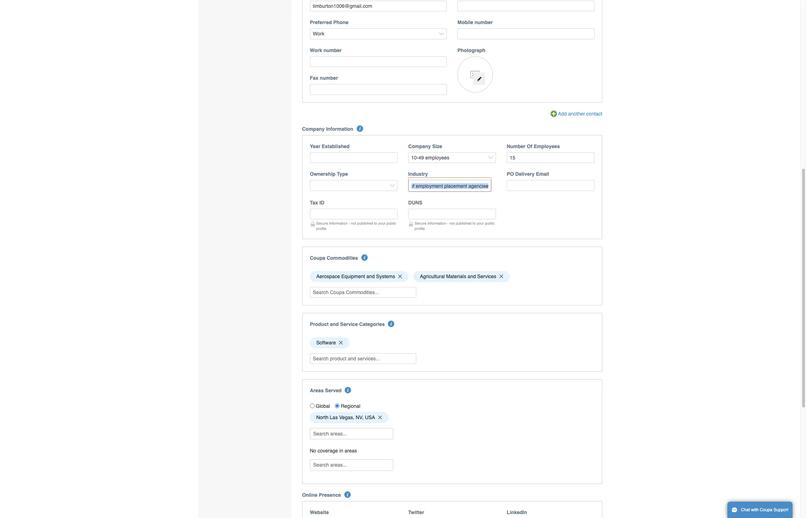 Task type: locate. For each thing, give the bounding box(es) containing it.
to down duns 'text box'
[[473, 221, 476, 225]]

profile down id
[[317, 227, 327, 231]]

additional information image right categories in the bottom of the page
[[389, 321, 395, 327]]

ownership
[[310, 171, 336, 177]]

coupa
[[310, 255, 326, 261], [761, 508, 773, 513]]

company up year
[[302, 126, 325, 132]]

number
[[475, 20, 493, 25], [324, 48, 342, 53], [320, 75, 338, 81]]

published
[[357, 221, 373, 225], [456, 221, 472, 225]]

usa
[[365, 415, 375, 421]]

1 horizontal spatial -
[[448, 221, 449, 225]]

selected list box containing aerospace equipment and systems
[[308, 269, 598, 284]]

1 horizontal spatial public
[[485, 221, 495, 225]]

1 vertical spatial number
[[324, 48, 342, 53]]

add another contact button
[[551, 110, 603, 118]]

2 selected list box from the top
[[308, 336, 598, 350]]

coverage
[[318, 448, 338, 454]]

-
[[349, 221, 350, 225], [448, 221, 449, 225]]

1 horizontal spatial coupa
[[761, 508, 773, 513]]

coupa up aerospace on the left bottom of page
[[310, 255, 326, 261]]

profile for duns
[[415, 227, 425, 231]]

2 secure information - not published to your public profile from the left
[[415, 221, 495, 231]]

agricultural
[[420, 274, 445, 280]]

secure
[[317, 221, 328, 225], [415, 221, 427, 225]]

to down "tax id" text box
[[374, 221, 378, 225]]

additional information image for coupa commodities
[[362, 255, 368, 261]]

0 horizontal spatial to
[[374, 221, 378, 225]]

1 horizontal spatial your
[[477, 221, 484, 225]]

- for tax id
[[349, 221, 350, 225]]

agricultural materials and services option
[[414, 271, 510, 282]]

Tax ID text field
[[310, 209, 398, 220]]

1 your from the left
[[379, 221, 386, 225]]

2 to from the left
[[473, 221, 476, 225]]

None radio
[[335, 404, 340, 409]]

presence
[[319, 492, 341, 498]]

0 horizontal spatial published
[[357, 221, 373, 225]]

1 public from the left
[[387, 221, 397, 225]]

information up "established" at the top left
[[326, 126, 354, 132]]

selected areas list box
[[308, 411, 598, 425]]

1 vertical spatial search areas... text field
[[311, 460, 393, 471]]

north las vegas, nv, usa option
[[310, 412, 389, 423]]

0 horizontal spatial and
[[330, 322, 339, 327]]

your down "tax id" text box
[[379, 221, 386, 225]]

DUNS text field
[[409, 209, 497, 220]]

and inside agricultural materials and services option
[[468, 274, 476, 280]]

1 profile from the left
[[317, 227, 327, 231]]

established
[[322, 144, 350, 149]]

and
[[367, 274, 375, 280], [468, 274, 476, 280], [330, 322, 339, 327]]

and left services
[[468, 274, 476, 280]]

2 horizontal spatial and
[[468, 274, 476, 280]]

search areas... text field down north las vegas, nv, usa option
[[311, 429, 393, 439]]

0 vertical spatial search areas... text field
[[311, 429, 393, 439]]

- for duns
[[448, 221, 449, 225]]

type
[[337, 171, 348, 177]]

secure information - not published to your public profile down "tax id" text box
[[317, 221, 397, 231]]

search areas... text field down areas in the left bottom of the page
[[311, 460, 393, 471]]

secure down id
[[317, 221, 328, 225]]

photograph
[[458, 48, 486, 53]]

Search areas... text field
[[311, 429, 393, 439], [311, 460, 393, 471]]

work
[[310, 48, 322, 53]]

change image image
[[477, 76, 482, 81]]

2 not from the left
[[450, 221, 455, 225]]

to for duns
[[473, 221, 476, 225]]

1 horizontal spatial published
[[456, 221, 472, 225]]

Search product and services... field
[[310, 354, 417, 364]]

with
[[752, 508, 759, 513]]

published down "tax id" text box
[[357, 221, 373, 225]]

2 secure from the left
[[415, 221, 427, 225]]

and for materials
[[468, 274, 476, 280]]

2 profile from the left
[[415, 227, 425, 231]]

2 public from the left
[[485, 221, 495, 225]]

aerospace
[[317, 274, 340, 280]]

year established
[[310, 144, 350, 149]]

1 not from the left
[[351, 221, 356, 225]]

1 horizontal spatial secure information - not published to your public profile
[[415, 221, 495, 231]]

- down duns 'text box'
[[448, 221, 449, 225]]

0 vertical spatial selected list box
[[308, 269, 598, 284]]

secure down duns
[[415, 221, 427, 225]]

coupa right with
[[761, 508, 773, 513]]

information
[[326, 126, 354, 132], [329, 221, 348, 225], [428, 221, 447, 225]]

Year Established text field
[[310, 152, 398, 163]]

additional information image up year established text field
[[357, 125, 363, 132]]

2 - from the left
[[448, 221, 449, 225]]

1 selected list box from the top
[[308, 269, 598, 284]]

1 vertical spatial company
[[409, 144, 431, 149]]

PO Delivery Email text field
[[507, 180, 595, 191]]

vegas,
[[339, 415, 355, 421]]

and left service
[[330, 322, 339, 327]]

public
[[387, 221, 397, 225], [485, 221, 495, 225]]

information for tax id
[[329, 221, 348, 225]]

published down duns 'text box'
[[456, 221, 472, 225]]

information down "tax id" text box
[[329, 221, 348, 225]]

mobile number
[[458, 20, 493, 25]]

0 horizontal spatial company
[[302, 126, 325, 132]]

twitter
[[409, 510, 425, 516]]

company left size
[[409, 144, 431, 149]]

1 horizontal spatial profile
[[415, 227, 425, 231]]

secure information - not published to your public profile for duns
[[415, 221, 495, 231]]

selected list box containing software
[[308, 336, 598, 350]]

your down duns 'text box'
[[477, 221, 484, 225]]

another
[[569, 111, 586, 117]]

number for mobile number
[[475, 20, 493, 25]]

additional information image for product and service categories
[[389, 321, 395, 327]]

selected list box
[[308, 269, 598, 284], [308, 336, 598, 350]]

Mobile number text field
[[458, 29, 595, 39]]

and inside aerospace equipment and systems option
[[367, 274, 375, 280]]

not down "tax id" text box
[[351, 221, 356, 225]]

additional information image up aerospace equipment and systems option
[[362, 255, 368, 261]]

areas served
[[310, 388, 342, 394]]

1 published from the left
[[357, 221, 373, 225]]

photograph image
[[458, 56, 493, 93]]

0 vertical spatial number
[[475, 20, 493, 25]]

additional information image right the served at left bottom
[[345, 387, 352, 394]]

profile down duns
[[415, 227, 425, 231]]

2 vertical spatial number
[[320, 75, 338, 81]]

public for duns
[[485, 221, 495, 225]]

las
[[330, 415, 338, 421]]

2 published from the left
[[456, 221, 472, 225]]

number for work number
[[324, 48, 342, 53]]

1 horizontal spatial and
[[367, 274, 375, 280]]

Role text field
[[458, 1, 595, 12]]

not
[[351, 221, 356, 225], [450, 221, 455, 225]]

number for fax number
[[320, 75, 338, 81]]

number right fax
[[320, 75, 338, 81]]

not down duns 'text box'
[[450, 221, 455, 225]]

0 horizontal spatial secure information - not published to your public profile
[[317, 221, 397, 231]]

0 horizontal spatial -
[[349, 221, 350, 225]]

1 secure information - not published to your public profile from the left
[[317, 221, 397, 231]]

2 your from the left
[[477, 221, 484, 225]]

0 horizontal spatial not
[[351, 221, 356, 225]]

information down duns 'text box'
[[428, 221, 447, 225]]

public for tax id
[[387, 221, 397, 225]]

Industry text field
[[409, 181, 491, 191]]

to
[[374, 221, 378, 225], [473, 221, 476, 225]]

add another contact
[[558, 111, 603, 117]]

0 horizontal spatial public
[[387, 221, 397, 225]]

None radio
[[310, 404, 315, 409]]

0 horizontal spatial secure
[[317, 221, 328, 225]]

Work number text field
[[310, 56, 447, 67]]

and left systems
[[367, 274, 375, 280]]

additional information image for company information
[[357, 125, 363, 132]]

profile
[[317, 227, 327, 231], [415, 227, 425, 231]]

mobile
[[458, 20, 474, 25]]

number right mobile
[[475, 20, 493, 25]]

1 horizontal spatial secure
[[415, 221, 427, 225]]

size
[[433, 144, 443, 149]]

email
[[536, 171, 550, 177]]

1 to from the left
[[374, 221, 378, 225]]

secure information - not published to your public profile down duns 'text box'
[[415, 221, 495, 231]]

Number Of Employees text field
[[507, 152, 595, 163]]

0 vertical spatial coupa
[[310, 255, 326, 261]]

additional information image
[[357, 125, 363, 132], [362, 255, 368, 261], [389, 321, 395, 327], [345, 387, 352, 394]]

1 vertical spatial selected list box
[[308, 336, 598, 350]]

1 horizontal spatial to
[[473, 221, 476, 225]]

information for duns
[[428, 221, 447, 225]]

number right work
[[324, 48, 342, 53]]

company
[[302, 126, 325, 132], [409, 144, 431, 149]]

- down "tax id" text box
[[349, 221, 350, 225]]

1 vertical spatial coupa
[[761, 508, 773, 513]]

0 horizontal spatial profile
[[317, 227, 327, 231]]

categories
[[360, 322, 385, 327]]

commodities
[[327, 255, 358, 261]]

1 - from the left
[[349, 221, 350, 225]]

None text field
[[310, 1, 447, 12]]

your
[[379, 221, 386, 225], [477, 221, 484, 225]]

0 horizontal spatial your
[[379, 221, 386, 225]]

services
[[478, 274, 497, 280]]

0 horizontal spatial coupa
[[310, 255, 326, 261]]

online
[[302, 492, 318, 498]]

secure information - not published to your public profile
[[317, 221, 397, 231], [415, 221, 495, 231]]

1 secure from the left
[[317, 221, 328, 225]]

0 vertical spatial company
[[302, 126, 325, 132]]

delivery
[[516, 171, 535, 177]]

1 horizontal spatial not
[[450, 221, 455, 225]]

of
[[527, 144, 533, 149]]

1 horizontal spatial company
[[409, 144, 431, 149]]



Task type: vqa. For each thing, say whether or not it's contained in the screenshot.
Additional Information image related to Product and Service Categories
yes



Task type: describe. For each thing, give the bounding box(es) containing it.
preferred phone
[[310, 20, 349, 25]]

secure for tax id
[[317, 221, 328, 225]]

company size
[[409, 144, 443, 149]]

selected list box for coupa commodities
[[308, 269, 598, 284]]

contact
[[587, 111, 603, 117]]

materials
[[447, 274, 467, 280]]

equipment
[[342, 274, 365, 280]]

software option
[[310, 338, 350, 349]]

coupa inside button
[[761, 508, 773, 513]]

your for tax id
[[379, 221, 386, 225]]

profile for tax id
[[317, 227, 327, 231]]

agricultural materials and services
[[420, 274, 497, 280]]

year
[[310, 144, 321, 149]]

Search Coupa Commodities... field
[[310, 287, 417, 298]]

po delivery email
[[507, 171, 550, 177]]

nv,
[[356, 415, 364, 421]]

number of employees
[[507, 144, 560, 149]]

linkedin
[[507, 510, 528, 516]]

north las vegas, nv, usa
[[317, 415, 375, 421]]

and for equipment
[[367, 274, 375, 280]]

not for duns
[[450, 221, 455, 225]]

areas
[[310, 388, 324, 394]]

no coverage in areas
[[310, 448, 357, 454]]

service
[[340, 322, 358, 327]]

areas
[[345, 448, 357, 454]]

Fax number text field
[[310, 84, 447, 95]]

coupa commodities
[[310, 255, 358, 261]]

preferred
[[310, 20, 332, 25]]

phone
[[334, 20, 349, 25]]

2 search areas... text field from the top
[[311, 460, 393, 471]]

chat with coupa support
[[742, 508, 789, 513]]

tax id
[[310, 200, 325, 206]]

aerospace equipment and systems option
[[310, 271, 409, 282]]

industry
[[409, 171, 428, 177]]

1 search areas... text field from the top
[[311, 429, 393, 439]]

website
[[310, 510, 329, 516]]

global
[[316, 404, 330, 409]]

work number
[[310, 48, 342, 53]]

company for company information
[[302, 126, 325, 132]]

chat
[[742, 508, 751, 513]]

your for duns
[[477, 221, 484, 225]]

secure for duns
[[415, 221, 427, 225]]

published for duns
[[456, 221, 472, 225]]

regional
[[341, 404, 361, 409]]

company information
[[302, 126, 354, 132]]

no
[[310, 448, 316, 454]]

to for tax id
[[374, 221, 378, 225]]

duns
[[409, 200, 423, 206]]

fax
[[310, 75, 319, 81]]

product and service categories
[[310, 322, 385, 327]]

additional information image for areas served
[[345, 387, 352, 394]]

not for tax id
[[351, 221, 356, 225]]

additional information image
[[345, 492, 351, 498]]

north
[[317, 415, 329, 421]]

employees
[[534, 144, 560, 149]]

software
[[317, 340, 336, 346]]

secure information - not published to your public profile for tax id
[[317, 221, 397, 231]]

online presence
[[302, 492, 341, 498]]

chat with coupa support button
[[728, 502, 793, 518]]

support
[[774, 508, 789, 513]]

ownership type
[[310, 171, 348, 177]]

published for tax id
[[357, 221, 373, 225]]

product
[[310, 322, 329, 327]]

systems
[[376, 274, 396, 280]]

fax number
[[310, 75, 338, 81]]

po
[[507, 171, 514, 177]]

in
[[340, 448, 344, 454]]

tax
[[310, 200, 318, 206]]

id
[[320, 200, 325, 206]]

selected list box for product and service categories
[[308, 336, 598, 350]]

add
[[558, 111, 567, 117]]

number
[[507, 144, 526, 149]]

aerospace equipment and systems
[[317, 274, 396, 280]]

company for company size
[[409, 144, 431, 149]]

served
[[325, 388, 342, 394]]



